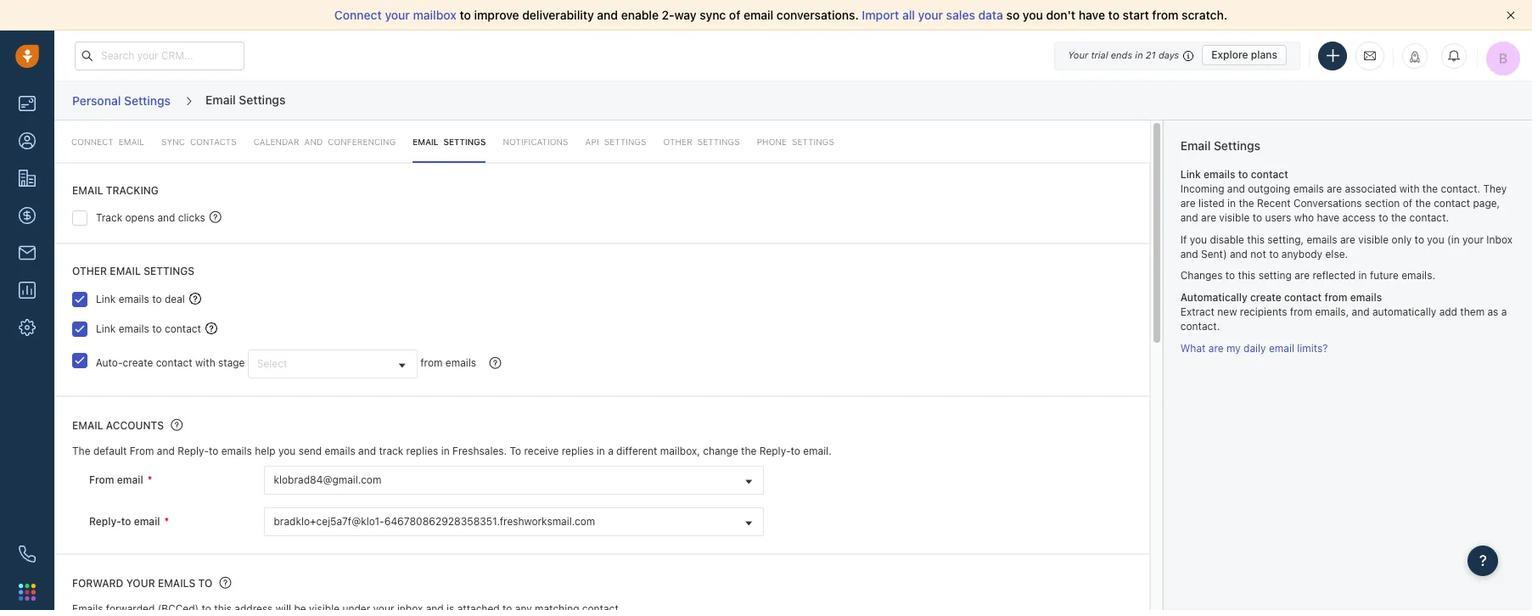 Task type: vqa. For each thing, say whether or not it's contained in the screenshot.
email
yes



Task type: describe. For each thing, give the bounding box(es) containing it.
close image
[[1508, 11, 1516, 20]]

personal settings link
[[71, 87, 172, 114]]

notifications link
[[503, 121, 569, 163]]

calendar and conferencing
[[254, 137, 396, 147]]

settings for phone settings
[[792, 137, 835, 147]]

are down "listed"
[[1202, 211, 1217, 224]]

enable
[[621, 8, 659, 22]]

tab list containing connect email
[[54, 121, 1151, 163]]

else.
[[1326, 248, 1349, 261]]

0 horizontal spatial have
[[1079, 8, 1106, 22]]

not
[[1251, 248, 1267, 261]]

emails right forward at the left bottom
[[158, 577, 196, 590]]

0 horizontal spatial reply-
[[89, 515, 121, 528]]

your right all
[[919, 8, 944, 22]]

1 vertical spatial contact.
[[1410, 211, 1450, 224]]

what are my daily email limits? link
[[1181, 342, 1329, 355]]

settings for personal settings link
[[124, 93, 171, 108]]

import
[[862, 8, 900, 22]]

the default from and reply-to emails help you send emails and track replies in freshsales. to receive replies in a different mailbox, change the reply-to email.
[[72, 445, 832, 458]]

extract
[[1181, 306, 1215, 319]]

1 vertical spatial this
[[1239, 270, 1256, 282]]

have inside link emails to contact incoming and outgoing emails are associated with the contact. they are listed in the recent conversations section of the contact page, and are visible to users who have access to the contact.
[[1318, 211, 1340, 224]]

contact up outgoing
[[1252, 168, 1289, 181]]

click to learn how to link conversations to deals image
[[189, 293, 201, 304]]

connect email link
[[71, 121, 144, 163]]

calendar and conferencing link
[[254, 121, 396, 163]]

page,
[[1474, 197, 1501, 210]]

from left question circled image
[[421, 357, 443, 369]]

question circled image
[[490, 356, 501, 370]]

and left track
[[358, 445, 376, 458]]

new
[[1218, 306, 1238, 319]]

click to learn how to link emails to contacts image
[[206, 322, 217, 334]]

change
[[703, 445, 739, 458]]

bradklo+cej5a7f@klo1-646780862928358351.freshworksmail.com
[[274, 515, 596, 528]]

reflected
[[1313, 270, 1356, 282]]

opens
[[125, 212, 155, 225]]

the
[[72, 445, 90, 458]]

are left the my
[[1209, 342, 1224, 355]]

setting,
[[1268, 233, 1305, 246]]

and up if
[[1181, 211, 1199, 224]]

email inside "tab list"
[[119, 137, 144, 147]]

disable
[[1211, 233, 1245, 246]]

tracking
[[106, 185, 159, 197]]

email settings link
[[413, 121, 486, 163]]

reply-to email
[[89, 515, 160, 528]]

future
[[1371, 270, 1400, 282]]

deliverability
[[523, 8, 594, 22]]

personal
[[72, 93, 121, 108]]

track
[[379, 445, 404, 458]]

(in
[[1448, 233, 1460, 246]]

anybody
[[1282, 248, 1323, 261]]

what
[[1181, 342, 1206, 355]]

emails inside automatically create contact from emails extract new recipients from emails, and automatically add them as a contact.
[[1351, 291, 1383, 304]]

Search your CRM... text field
[[75, 41, 245, 70]]

email up link emails to deal
[[110, 265, 141, 278]]

emails down other email settings at left
[[119, 293, 149, 305]]

connect for connect email
[[71, 137, 114, 147]]

only
[[1392, 233, 1413, 246]]

and inside automatically create contact from emails extract new recipients from emails, and automatically add them as a contact.
[[1353, 306, 1370, 319]]

email right sync
[[744, 8, 774, 22]]

other for other email settings
[[72, 265, 107, 278]]

emails left question circled image
[[446, 357, 476, 369]]

contact inside automatically create contact from emails extract new recipients from emails, and automatically add them as a contact.
[[1285, 291, 1322, 304]]

contacts
[[190, 137, 237, 147]]

klobrad84@gmail.com
[[274, 474, 382, 486]]

conversations
[[1294, 197, 1363, 210]]

are inside if you disable this setting, emails are visible only to you (in your inbox and sent) and not to anybody else.
[[1341, 233, 1356, 246]]

visible inside link emails to contact incoming and outgoing emails are associated with the contact. they are listed in the recent conversations section of the contact page, and are visible to users who have access to the contact.
[[1220, 211, 1250, 224]]

improve
[[474, 8, 519, 22]]

them
[[1461, 306, 1485, 319]]

this inside if you disable this setting, emails are visible only to you (in your inbox and sent) and not to anybody else.
[[1248, 233, 1265, 246]]

receive
[[524, 445, 559, 458]]

phone image
[[19, 546, 36, 563]]

and left clicks
[[157, 212, 175, 225]]

listed
[[1199, 197, 1225, 210]]

contact down link emails to contact
[[156, 357, 192, 369]]

track opens and clicks
[[96, 212, 205, 225]]

question circled image for your
[[220, 576, 232, 590]]

other email settings
[[72, 265, 195, 278]]

add
[[1440, 306, 1458, 319]]

automatically create contact from emails extract new recipients from emails, and automatically add them as a contact.
[[1181, 291, 1508, 333]]

and left outgoing
[[1228, 182, 1246, 195]]

ends
[[1111, 49, 1133, 60]]

your right forward at the left bottom
[[126, 577, 155, 590]]

email down default
[[117, 474, 143, 486]]

stage
[[218, 357, 245, 369]]

incoming
[[1181, 182, 1225, 195]]

mailbox,
[[661, 445, 701, 458]]

2 replies from the left
[[562, 445, 594, 458]]

mailbox
[[413, 8, 457, 22]]

and down accounts
[[157, 445, 175, 458]]

explore plans link
[[1203, 45, 1288, 65]]

create for auto-
[[123, 357, 153, 369]]

if you disable this setting, emails are visible only to you (in your inbox and sent) and not to anybody else.
[[1181, 233, 1513, 261]]

question circled image for accounts
[[171, 418, 183, 432]]

phone
[[757, 137, 787, 147]]

freshsales.
[[453, 445, 507, 458]]

recent
[[1258, 197, 1291, 210]]

trial
[[1092, 49, 1109, 60]]

other for other settings
[[664, 137, 693, 147]]

you right help
[[278, 445, 296, 458]]

associated
[[1346, 182, 1397, 195]]

email accounts
[[72, 419, 164, 432]]

contact left page,
[[1435, 197, 1471, 210]]

who
[[1295, 211, 1315, 224]]

bradklo+cej5a7f@klo1-646780862928358351.freshworksmail.com link
[[265, 508, 764, 536]]

select
[[257, 357, 287, 370]]

the up only
[[1392, 211, 1407, 224]]

emails inside if you disable this setting, emails are visible only to you (in your inbox and sent) and not to anybody else.
[[1307, 233, 1338, 246]]

phone settings
[[757, 137, 835, 147]]

connect your mailbox to improve deliverability and enable 2-way sync of email conversations. import all your sales data so you don't have to start from scratch.
[[335, 8, 1228, 22]]

your left "mailbox"
[[385, 8, 410, 22]]

accounts
[[106, 419, 164, 432]]

email right daily
[[1270, 342, 1295, 355]]

2-
[[662, 8, 675, 22]]

what are my daily email limits?
[[1181, 342, 1329, 355]]

0 horizontal spatial settings
[[144, 265, 195, 278]]

different
[[617, 445, 658, 458]]

freshworks switcher image
[[19, 584, 36, 601]]

are up the conversations
[[1328, 182, 1343, 195]]

from right start
[[1153, 8, 1179, 22]]

way
[[675, 8, 697, 22]]

connect email
[[71, 137, 144, 147]]

from up "emails,"
[[1325, 291, 1348, 304]]

send
[[299, 445, 322, 458]]

emails up incoming
[[1204, 168, 1236, 181]]

and down if
[[1181, 248, 1199, 261]]

in left freshsales.
[[441, 445, 450, 458]]

emails down link emails to deal
[[119, 322, 149, 335]]

changes to this setting are reflected in future emails.
[[1181, 270, 1436, 282]]

and left enable
[[597, 8, 618, 22]]

api settings link
[[586, 121, 647, 163]]

contact left click to learn how to link emails to contacts image
[[165, 322, 201, 335]]

0 horizontal spatial a
[[608, 445, 614, 458]]



Task type: locate. For each thing, give the bounding box(es) containing it.
start
[[1123, 8, 1150, 22]]

default
[[93, 445, 127, 458]]

emails up the conversations
[[1294, 182, 1325, 195]]

connect your mailbox link
[[335, 8, 460, 22]]

you
[[1023, 8, 1044, 22], [1190, 233, 1208, 246], [1428, 233, 1445, 246], [278, 445, 296, 458]]

tab panel
[[54, 121, 1151, 611]]

1 vertical spatial of
[[1404, 197, 1413, 210]]

with inside tab panel
[[195, 357, 215, 369]]

access
[[1343, 211, 1377, 224]]

contact. inside automatically create contact from emails extract new recipients from emails, and automatically add them as a contact.
[[1181, 320, 1221, 333]]

2 horizontal spatial reply-
[[760, 445, 791, 458]]

a left different
[[608, 445, 614, 458]]

they
[[1484, 182, 1508, 195]]

settings for the api settings link
[[604, 137, 647, 147]]

settings right the api
[[604, 137, 647, 147]]

help
[[255, 445, 276, 458]]

create
[[1251, 291, 1282, 304], [123, 357, 153, 369]]

link for link emails to deal
[[96, 293, 116, 305]]

0 horizontal spatial connect
[[71, 137, 114, 147]]

other
[[664, 137, 693, 147], [72, 265, 107, 278]]

1 vertical spatial question circled image
[[171, 418, 183, 432]]

1 vertical spatial other
[[72, 265, 107, 278]]

email up the
[[72, 419, 103, 432]]

limits?
[[1298, 342, 1329, 355]]

email inside email settings "link"
[[413, 137, 439, 147]]

your inside if you disable this setting, emails are visible only to you (in your inbox and sent) and not to anybody else.
[[1463, 233, 1485, 246]]

are down incoming
[[1181, 197, 1196, 210]]

with left the stage
[[195, 357, 215, 369]]

link for link emails to contact
[[96, 322, 116, 335]]

create down link emails to contact
[[123, 357, 153, 369]]

and inside "link"
[[304, 137, 323, 147]]

visible up disable
[[1220, 211, 1250, 224]]

0 vertical spatial create
[[1251, 291, 1282, 304]]

other inside "tab list"
[[664, 137, 693, 147]]

1 horizontal spatial from
[[130, 445, 154, 458]]

0 horizontal spatial of
[[729, 8, 741, 22]]

email settings inside "tab list"
[[413, 137, 486, 147]]

0 vertical spatial from
[[130, 445, 154, 458]]

bradklo+cej5a7f@klo1-
[[274, 515, 385, 528]]

as
[[1488, 306, 1499, 319]]

1 horizontal spatial a
[[1502, 306, 1508, 319]]

contact. up page,
[[1442, 182, 1481, 195]]

email left sync at the top of the page
[[119, 137, 144, 147]]

replies
[[406, 445, 439, 458], [562, 445, 594, 458]]

0 vertical spatial have
[[1079, 8, 1106, 22]]

0 vertical spatial other
[[664, 137, 693, 147]]

1 horizontal spatial other
[[664, 137, 693, 147]]

other right api settings
[[664, 137, 693, 147]]

1 vertical spatial a
[[608, 445, 614, 458]]

your
[[1069, 49, 1089, 60]]

sync contacts
[[161, 137, 237, 147]]

sent)
[[1202, 248, 1228, 261]]

and down disable
[[1231, 248, 1248, 261]]

this
[[1248, 233, 1265, 246], [1239, 270, 1256, 282]]

forward
[[72, 577, 124, 590]]

replies right the receive
[[562, 445, 594, 458]]

of right section
[[1404, 197, 1413, 210]]

1 horizontal spatial reply-
[[178, 445, 209, 458]]

are down anybody
[[1295, 270, 1310, 282]]

2 horizontal spatial email settings
[[1181, 138, 1261, 153]]

explore plans
[[1212, 48, 1278, 61]]

in left different
[[597, 445, 605, 458]]

link down other email settings at left
[[96, 293, 116, 305]]

1 horizontal spatial replies
[[562, 445, 594, 458]]

users
[[1266, 211, 1292, 224]]

other settings link
[[664, 121, 740, 163]]

1 horizontal spatial settings
[[698, 137, 740, 147]]

sync
[[161, 137, 185, 147]]

2 vertical spatial contact.
[[1181, 320, 1221, 333]]

from left "emails,"
[[1291, 306, 1313, 319]]

days
[[1159, 49, 1180, 60]]

1 horizontal spatial with
[[1400, 182, 1420, 195]]

tab panel containing email tracking
[[54, 121, 1151, 611]]

contact down changes to this setting are reflected in future emails.
[[1285, 291, 1322, 304]]

and right "emails,"
[[1353, 306, 1370, 319]]

link for link emails to contact incoming and outgoing emails are associated with the contact. they are listed in the recent conversations section of the contact page, and are visible to users who have access to the contact.
[[1181, 168, 1202, 181]]

import all your sales data link
[[862, 8, 1007, 22]]

email
[[206, 92, 236, 107], [413, 137, 439, 147], [1181, 138, 1211, 153], [72, 185, 103, 197], [72, 419, 103, 432]]

my
[[1227, 342, 1241, 355]]

other settings
[[664, 137, 740, 147]]

with
[[1400, 182, 1420, 195], [195, 357, 215, 369]]

so
[[1007, 8, 1020, 22]]

section
[[1366, 197, 1401, 210]]

link inside link emails to contact incoming and outgoing emails are associated with the contact. they are listed in the recent conversations section of the contact page, and are visible to users who have access to the contact.
[[1181, 168, 1202, 181]]

link emails to deal
[[96, 293, 185, 305]]

sales
[[947, 8, 976, 22]]

you right if
[[1190, 233, 1208, 246]]

reply- down from email
[[89, 515, 121, 528]]

emails,
[[1316, 306, 1350, 319]]

a inside automatically create contact from emails extract new recipients from emails, and automatically add them as a contact.
[[1502, 306, 1508, 319]]

settings for email settings "link"
[[444, 137, 486, 147]]

question circled image right accounts
[[171, 418, 183, 432]]

email right conferencing
[[413, 137, 439, 147]]

setting
[[1259, 270, 1292, 282]]

email up incoming
[[1181, 138, 1211, 153]]

contact.
[[1442, 182, 1481, 195], [1410, 211, 1450, 224], [1181, 320, 1221, 333]]

select link
[[249, 350, 417, 378]]

settings up deal
[[144, 265, 195, 278]]

1 replies from the left
[[406, 445, 439, 458]]

auto-
[[96, 357, 123, 369]]

create up the recipients
[[1251, 291, 1282, 304]]

this down not
[[1239, 270, 1256, 282]]

data
[[979, 8, 1004, 22]]

0 vertical spatial question circled image
[[210, 210, 222, 225]]

api
[[586, 137, 599, 147]]

email tracking
[[72, 185, 159, 197]]

you right the so
[[1023, 8, 1044, 22]]

of right sync
[[729, 8, 741, 22]]

question circled image
[[210, 210, 222, 225], [171, 418, 183, 432], [220, 576, 232, 590]]

from down default
[[89, 474, 114, 486]]

explore
[[1212, 48, 1249, 61]]

are up else.
[[1341, 233, 1356, 246]]

the inside tab panel
[[742, 445, 757, 458]]

if
[[1181, 233, 1188, 246]]

with inside link emails to contact incoming and outgoing emails are associated with the contact. they are listed in the recent conversations section of the contact page, and are visible to users who have access to the contact.
[[1400, 182, 1420, 195]]

0 horizontal spatial other
[[72, 265, 107, 278]]

connect down personal
[[71, 137, 114, 147]]

plans
[[1252, 48, 1278, 61]]

link up incoming
[[1181, 168, 1202, 181]]

1 horizontal spatial have
[[1318, 211, 1340, 224]]

deal
[[165, 293, 185, 305]]

the right section
[[1416, 197, 1432, 210]]

question circled image right clicks
[[210, 210, 222, 225]]

emails.
[[1402, 270, 1436, 282]]

settings for other settings
[[698, 137, 740, 147]]

1 vertical spatial from
[[89, 474, 114, 486]]

calendar
[[254, 137, 299, 147]]

0 vertical spatial a
[[1502, 306, 1508, 319]]

1 vertical spatial create
[[123, 357, 153, 369]]

visible inside if you disable this setting, emails are visible only to you (in your inbox and sent) and not to anybody else.
[[1359, 233, 1390, 246]]

settings right phone
[[792, 137, 835, 147]]

email.
[[804, 445, 832, 458]]

replies right track
[[406, 445, 439, 458]]

1 horizontal spatial visible
[[1359, 233, 1390, 246]]

connect left "mailbox"
[[335, 8, 382, 22]]

0 vertical spatial contact.
[[1442, 182, 1481, 195]]

0 horizontal spatial email settings
[[206, 92, 286, 107]]

tab list
[[54, 121, 1151, 163]]

your right (in
[[1463, 233, 1485, 246]]

you left (in
[[1428, 233, 1445, 246]]

emails right send
[[325, 445, 356, 458]]

all
[[903, 8, 915, 22]]

other down track on the left of page
[[72, 265, 107, 278]]

are
[[1328, 182, 1343, 195], [1181, 197, 1196, 210], [1202, 211, 1217, 224], [1341, 233, 1356, 246], [1295, 270, 1310, 282], [1209, 342, 1224, 355]]

settings up 'calendar'
[[239, 92, 286, 107]]

email up the contacts
[[206, 92, 236, 107]]

2 vertical spatial link
[[96, 322, 116, 335]]

1 vertical spatial with
[[195, 357, 215, 369]]

settings inside personal settings link
[[124, 93, 171, 108]]

1 vertical spatial connect
[[71, 137, 114, 147]]

2 vertical spatial question circled image
[[220, 576, 232, 590]]

email down from email
[[134, 515, 160, 528]]

the right change
[[742, 445, 757, 458]]

in right "listed"
[[1228, 197, 1237, 210]]

0 vertical spatial link
[[1181, 168, 1202, 181]]

link up auto- at the bottom left
[[96, 322, 116, 335]]

connect
[[335, 8, 382, 22], [71, 137, 114, 147]]

sync
[[700, 8, 726, 22]]

0 horizontal spatial replies
[[406, 445, 439, 458]]

auto-create contact with stage
[[96, 357, 245, 369]]

in inside link emails to contact incoming and outgoing emails are associated with the contact. they are listed in the recent conversations section of the contact page, and are visible to users who have access to the contact.
[[1228, 197, 1237, 210]]

your
[[385, 8, 410, 22], [919, 8, 944, 22], [1463, 233, 1485, 246], [126, 577, 155, 590]]

phone element
[[10, 538, 44, 572]]

settings left notifications
[[444, 137, 486, 147]]

emails left help
[[221, 445, 252, 458]]

0 vertical spatial visible
[[1220, 211, 1250, 224]]

reply- left email.
[[760, 445, 791, 458]]

1 vertical spatial have
[[1318, 211, 1340, 224]]

have right don't
[[1079, 8, 1106, 22]]

0 horizontal spatial create
[[123, 357, 153, 369]]

create inside automatically create contact from emails extract new recipients from emails, and automatically add them as a contact.
[[1251, 291, 1282, 304]]

1 vertical spatial visible
[[1359, 233, 1390, 246]]

settings up outgoing
[[1214, 138, 1261, 153]]

track
[[96, 212, 122, 225]]

visible down access
[[1359, 233, 1390, 246]]

1 horizontal spatial connect
[[335, 8, 382, 22]]

1 horizontal spatial email settings
[[413, 137, 486, 147]]

forward your emails to
[[72, 577, 213, 590]]

from down accounts
[[130, 445, 154, 458]]

klobrad84@gmail.com link
[[265, 467, 764, 494]]

in left future in the right top of the page
[[1359, 270, 1368, 282]]

connect for connect your mailbox to improve deliverability and enable 2-way sync of email conversations. import all your sales data so you don't have to start from scratch.
[[335, 8, 382, 22]]

0 horizontal spatial from
[[89, 474, 114, 486]]

settings inside the api settings link
[[604, 137, 647, 147]]

create for automatically
[[1251, 291, 1282, 304]]

and right 'calendar'
[[304, 137, 323, 147]]

don't
[[1047, 8, 1076, 22]]

2 horizontal spatial settings
[[792, 137, 835, 147]]

a right the as
[[1502, 306, 1508, 319]]

email image
[[1365, 48, 1377, 63]]

have down the conversations
[[1318, 211, 1340, 224]]

question circled image right forward your emails to
[[220, 576, 232, 590]]

the right associated
[[1423, 182, 1439, 195]]

and
[[597, 8, 618, 22], [304, 137, 323, 147], [1228, 182, 1246, 195], [1181, 211, 1199, 224], [157, 212, 175, 225], [1181, 248, 1199, 261], [1231, 248, 1248, 261], [1353, 306, 1370, 319], [157, 445, 175, 458], [358, 445, 376, 458]]

0 vertical spatial this
[[1248, 233, 1265, 246]]

reply- left help
[[178, 445, 209, 458]]

settings left phone
[[698, 137, 740, 147]]

in
[[1136, 49, 1144, 60], [1228, 197, 1237, 210], [1359, 270, 1368, 282], [441, 445, 450, 458], [597, 445, 605, 458]]

settings inside email settings "link"
[[444, 137, 486, 147]]

of inside link emails to contact incoming and outgoing emails are associated with the contact. they are listed in the recent conversations section of the contact page, and are visible to users who have access to the contact.
[[1404, 197, 1413, 210]]

0 vertical spatial of
[[729, 8, 741, 22]]

0 horizontal spatial with
[[195, 357, 215, 369]]

0 horizontal spatial visible
[[1220, 211, 1250, 224]]

emails up else.
[[1307, 233, 1338, 246]]

this up not
[[1248, 233, 1265, 246]]

to
[[460, 8, 471, 22], [1109, 8, 1120, 22], [1239, 168, 1249, 181], [1253, 211, 1263, 224], [1379, 211, 1389, 224], [1415, 233, 1425, 246], [1270, 248, 1279, 261], [1226, 270, 1236, 282], [152, 293, 162, 305], [152, 322, 162, 335], [209, 445, 219, 458], [791, 445, 801, 458], [121, 515, 131, 528], [198, 577, 213, 590]]

clicks
[[178, 212, 205, 225]]

conferencing
[[328, 137, 396, 147]]

have
[[1079, 8, 1106, 22], [1318, 211, 1340, 224]]

daily
[[1244, 342, 1267, 355]]

21
[[1146, 49, 1157, 60]]

in left 21
[[1136, 49, 1144, 60]]

1 horizontal spatial create
[[1251, 291, 1282, 304]]

email up track on the left of page
[[72, 185, 103, 197]]

from email
[[89, 474, 143, 486]]

the down outgoing
[[1239, 197, 1255, 210]]

0 vertical spatial with
[[1400, 182, 1420, 195]]

your trial ends in 21 days
[[1069, 49, 1180, 60]]

0 vertical spatial connect
[[335, 8, 382, 22]]

settings down search your crm... text box on the top left of the page
[[124, 93, 171, 108]]

emails down future in the right top of the page
[[1351, 291, 1383, 304]]

1 horizontal spatial of
[[1404, 197, 1413, 210]]

outgoing
[[1249, 182, 1291, 195]]

sync contacts link
[[161, 121, 237, 163]]

contact. down extract
[[1181, 320, 1221, 333]]

1 vertical spatial link
[[96, 293, 116, 305]]

the
[[1423, 182, 1439, 195], [1239, 197, 1255, 210], [1416, 197, 1432, 210], [1392, 211, 1407, 224], [742, 445, 757, 458]]



